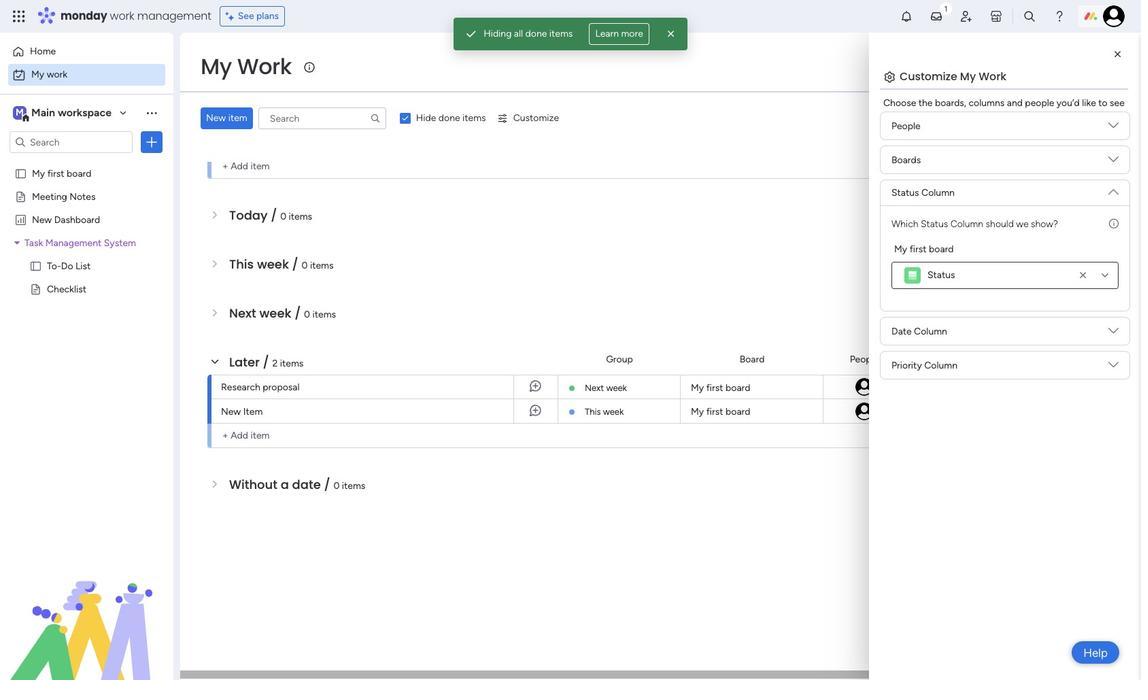 Task type: locate. For each thing, give the bounding box(es) containing it.
0 vertical spatial kendall parks image
[[854, 377, 875, 397]]

lottie animation image
[[0, 543, 173, 680]]

3 dapulse dropdown down arrow image from the top
[[1109, 326, 1119, 341]]

and
[[1007, 97, 1023, 109]]

week down next week
[[603, 407, 624, 417]]

later / 2 items
[[229, 354, 304, 371]]

items right all
[[550, 28, 573, 39]]

column for status column
[[922, 187, 955, 199]]

work for monday
[[110, 8, 134, 24]]

public board image
[[14, 167, 27, 180], [29, 259, 42, 272], [29, 282, 42, 295]]

column up which status column should we show?
[[922, 187, 955, 199]]

working on it
[[1020, 136, 1076, 148]]

main
[[31, 106, 55, 119]]

help image
[[1053, 10, 1067, 23]]

0 horizontal spatial work
[[47, 69, 67, 80]]

1 vertical spatial dapulse dropdown down arrow image
[[1109, 360, 1119, 375]]

columns
[[969, 97, 1005, 109]]

1 vertical spatial kendall parks image
[[854, 401, 875, 421]]

1 vertical spatial work
[[47, 69, 67, 80]]

0 horizontal spatial work
[[237, 51, 292, 82]]

2 prio from the top
[[1128, 353, 1142, 365]]

/
[[285, 109, 291, 126], [271, 207, 277, 224], [292, 256, 299, 273], [295, 305, 301, 322], [263, 354, 269, 371], [324, 476, 330, 493]]

0 vertical spatial my first board link
[[689, 376, 815, 399]]

my first board for first my first board "link" from the bottom of the page
[[691, 406, 751, 418]]

customize button
[[492, 107, 565, 129]]

+ add item down new item
[[222, 430, 270, 442]]

1 horizontal spatial done
[[526, 28, 547, 39]]

1 dapulse dropdown down arrow image from the top
[[1109, 182, 1119, 197]]

/ up next week / 0 items
[[292, 256, 299, 273]]

main content
[[180, 33, 1142, 680]]

first
[[47, 167, 64, 179], [910, 244, 927, 255], [707, 382, 724, 394], [707, 406, 724, 418]]

1 horizontal spatial next
[[585, 383, 604, 393]]

customize for customize
[[513, 112, 559, 124]]

today / 0 items
[[229, 207, 312, 224]]

workspace image
[[13, 105, 27, 120]]

1 vertical spatial customize
[[513, 112, 559, 124]]

new
[[206, 112, 226, 124], [32, 214, 52, 225], [221, 406, 241, 418]]

which status column should we show?
[[892, 218, 1058, 230]]

+ add item up today at the top left
[[222, 161, 270, 172]]

2 vertical spatial dapulse dropdown down arrow image
[[1109, 326, 1119, 341]]

item inside button
[[228, 112, 247, 124]]

next
[[229, 305, 256, 322], [585, 383, 604, 393]]

0 inside next week / 0 items
[[304, 309, 310, 320]]

new inside button
[[206, 112, 226, 124]]

1 vertical spatial my first board link
[[689, 399, 815, 423]]

0 right the date
[[334, 480, 340, 492]]

0 inside without a date / 0 items
[[334, 480, 340, 492]]

0 vertical spatial next
[[229, 305, 256, 322]]

next for next week
[[585, 383, 604, 393]]

1 vertical spatial +
[[222, 430, 228, 442]]

1 vertical spatial dapulse dropdown down arrow image
[[1109, 154, 1119, 170]]

date down date column
[[943, 353, 963, 365]]

my first board link
[[689, 376, 815, 399], [689, 399, 815, 423]]

public board image for my
[[14, 167, 27, 180]]

new left overdue
[[206, 112, 226, 124]]

+ add item
[[222, 161, 270, 172], [222, 430, 270, 442]]

0 vertical spatial dapulse dropdown down arrow image
[[1109, 182, 1119, 197]]

people left 'priority'
[[850, 353, 879, 365]]

1 horizontal spatial customize
[[900, 69, 958, 84]]

people
[[850, 109, 879, 120], [892, 120, 921, 132], [850, 353, 879, 365]]

items inside next week / 0 items
[[313, 309, 336, 320]]

to
[[1099, 97, 1108, 109]]

item right the 1
[[301, 113, 320, 124]]

2 vertical spatial new
[[221, 406, 241, 418]]

week
[[257, 256, 289, 273], [259, 305, 291, 322], [606, 383, 627, 393], [603, 407, 624, 417]]

column for priority column
[[925, 360, 958, 371]]

search everything image
[[1023, 10, 1037, 23]]

1 vertical spatial this
[[585, 407, 601, 417]]

items right the date
[[342, 480, 366, 492]]

date up 'priority'
[[892, 326, 912, 337]]

0 vertical spatial dapulse dropdown down arrow image
[[1109, 120, 1119, 136]]

meeting notes
[[32, 190, 96, 202]]

new right public dashboard icon
[[32, 214, 52, 225]]

items inside this week / 0 items
[[310, 260, 334, 271]]

dapulse dropdown down arrow image for date column
[[1109, 326, 1119, 341]]

0 right today at the top left
[[280, 211, 286, 222]]

1 image
[[940, 1, 952, 16]]

item down my work
[[228, 112, 247, 124]]

next week / 0 items
[[229, 305, 336, 322]]

0 horizontal spatial customize
[[513, 112, 559, 124]]

dapulse dropdown down arrow image
[[1109, 182, 1119, 197], [1109, 360, 1119, 375]]

work
[[237, 51, 292, 82], [979, 69, 1007, 84]]

0 inside today / 0 items
[[280, 211, 286, 222]]

group
[[606, 353, 633, 365]]

board for my first board group
[[929, 244, 954, 255]]

board
[[67, 167, 91, 179], [929, 244, 954, 255], [726, 382, 751, 394], [726, 406, 751, 418]]

1 vertical spatial public board image
[[29, 259, 42, 272]]

management
[[137, 8, 211, 24]]

people up v2 overdue deadline icon
[[892, 120, 921, 132]]

board inside heading
[[929, 244, 954, 255]]

board for second my first board "link" from the bottom of the page
[[726, 382, 751, 394]]

0 vertical spatial public board image
[[14, 167, 27, 180]]

1 + from the top
[[222, 161, 228, 172]]

working
[[1020, 136, 1055, 148]]

my
[[201, 51, 232, 82], [31, 69, 44, 80], [960, 69, 976, 84], [32, 167, 45, 179], [895, 244, 908, 255], [691, 382, 704, 394], [691, 406, 704, 418]]

1 my first board link from the top
[[689, 376, 815, 399]]

which
[[892, 218, 919, 230]]

date
[[943, 109, 963, 120], [892, 326, 912, 337], [943, 353, 963, 365]]

1 vertical spatial next
[[585, 383, 604, 393]]

home option
[[8, 41, 165, 63]]

column right 'priority'
[[925, 360, 958, 371]]

my first board inside my first board group
[[895, 244, 954, 255]]

2 vertical spatial public board image
[[29, 282, 42, 295]]

work down home
[[47, 69, 67, 80]]

first for my first board group
[[910, 244, 927, 255]]

next up later
[[229, 305, 256, 322]]

like
[[1082, 97, 1096, 109]]

week up the this week
[[606, 383, 627, 393]]

new dashboard
[[32, 214, 100, 225]]

work
[[110, 8, 134, 24], [47, 69, 67, 80]]

research proposal
[[221, 382, 300, 393]]

0 vertical spatial this
[[229, 256, 254, 273]]

2 dapulse dropdown down arrow image from the top
[[1109, 154, 1119, 170]]

system
[[104, 237, 136, 248]]

column
[[922, 187, 955, 199], [951, 218, 984, 230], [914, 326, 948, 337], [925, 360, 958, 371]]

choose
[[884, 97, 917, 109]]

this
[[229, 256, 254, 273], [585, 407, 601, 417]]

search image
[[370, 113, 381, 124]]

Search in workspace field
[[29, 134, 114, 150]]

hiding
[[484, 28, 512, 39]]

date up mar 6
[[943, 109, 963, 120]]

0 vertical spatial new
[[206, 112, 226, 124]]

0 down this week / 0 items
[[304, 309, 310, 320]]

main workspace
[[31, 106, 112, 119]]

overdue / 1 item
[[229, 109, 320, 126]]

proposal
[[263, 382, 300, 393]]

customize inside button
[[513, 112, 559, 124]]

task
[[24, 237, 43, 248]]

my first board
[[32, 167, 91, 179], [895, 244, 954, 255], [691, 382, 751, 394], [691, 406, 751, 418]]

+
[[222, 161, 228, 172], [222, 430, 228, 442]]

/ left the 1
[[285, 109, 291, 126]]

done right hide
[[439, 112, 460, 124]]

work down plans
[[237, 51, 292, 82]]

first for second my first board "link" from the bottom of the page
[[707, 382, 724, 394]]

0 vertical spatial add
[[231, 161, 248, 172]]

0 horizontal spatial done
[[439, 112, 460, 124]]

list box
[[0, 159, 173, 484]]

0
[[280, 211, 286, 222], [302, 260, 308, 271], [304, 309, 310, 320], [334, 480, 340, 492]]

public board image up public board icon
[[14, 167, 27, 180]]

select product image
[[12, 10, 26, 23]]

0 horizontal spatial this
[[229, 256, 254, 273]]

priority
[[892, 360, 922, 371]]

status
[[1034, 109, 1062, 120], [892, 187, 919, 199], [921, 218, 948, 230], [928, 269, 956, 281], [1034, 353, 1062, 365]]

add down new item button
[[231, 161, 248, 172]]

1 vertical spatial add
[[231, 430, 248, 442]]

research
[[221, 382, 260, 393]]

option
[[0, 161, 173, 164]]

1 dapulse dropdown down arrow image from the top
[[1109, 120, 1119, 136]]

help button
[[1072, 642, 1120, 664]]

0 up next week / 0 items
[[302, 260, 308, 271]]

dapulse dropdown down arrow image
[[1109, 120, 1119, 136], [1109, 154, 1119, 170], [1109, 326, 1119, 341]]

meeting
[[32, 190, 67, 202]]

items right 2
[[280, 358, 304, 369]]

first for first my first board "link" from the bottom of the page
[[707, 406, 724, 418]]

items down this week / 0 items
[[313, 309, 336, 320]]

done right all
[[526, 28, 547, 39]]

+ down new item button
[[222, 161, 228, 172]]

week down today / 0 items
[[257, 256, 289, 273]]

my work
[[201, 51, 292, 82]]

this down today at the top left
[[229, 256, 254, 273]]

done
[[526, 28, 547, 39], [439, 112, 460, 124]]

None search field
[[258, 107, 386, 129]]

we
[[1017, 218, 1029, 230]]

items
[[550, 28, 573, 39], [463, 112, 486, 124], [289, 211, 312, 222], [310, 260, 334, 271], [313, 309, 336, 320], [280, 358, 304, 369], [342, 480, 366, 492]]

1 horizontal spatial this
[[585, 407, 601, 417]]

next up the this week
[[585, 383, 604, 393]]

new left item on the bottom of the page
[[221, 406, 241, 418]]

customize for customize my work
[[900, 69, 958, 84]]

0 vertical spatial done
[[526, 28, 547, 39]]

status inside my first board group
[[928, 269, 956, 281]]

list
[[76, 260, 91, 271]]

work up 'columns'
[[979, 69, 1007, 84]]

this for this week / 0 items
[[229, 256, 254, 273]]

dapulse dropdown down arrow image for people
[[1109, 120, 1119, 136]]

work inside option
[[47, 69, 67, 80]]

items up this week / 0 items
[[289, 211, 312, 222]]

items up next week / 0 items
[[310, 260, 334, 271]]

learn
[[596, 28, 619, 39]]

priority column
[[892, 360, 958, 371]]

main content containing overdue /
[[180, 33, 1142, 680]]

public board image left checklist
[[29, 282, 42, 295]]

column up priority column
[[914, 326, 948, 337]]

public board image left to- on the left
[[29, 259, 42, 272]]

this week / 0 items
[[229, 256, 334, 273]]

0 vertical spatial work
[[110, 8, 134, 24]]

1
[[295, 113, 299, 124]]

kendall parks image
[[1103, 5, 1125, 27]]

you'd
[[1057, 97, 1080, 109]]

this for this week
[[585, 407, 601, 417]]

workspace selection element
[[13, 105, 114, 122]]

work right monday
[[110, 8, 134, 24]]

0 horizontal spatial next
[[229, 305, 256, 322]]

/ left 2
[[263, 354, 269, 371]]

week for next week / 0 items
[[259, 305, 291, 322]]

new for new dashboard
[[32, 214, 52, 225]]

this down next week
[[585, 407, 601, 417]]

notifications image
[[900, 10, 914, 23]]

my first board for my first board group
[[895, 244, 954, 255]]

add
[[231, 161, 248, 172], [231, 430, 248, 442]]

items inside alert
[[550, 28, 573, 39]]

+ down new item
[[222, 430, 228, 442]]

learn more button
[[589, 23, 650, 45]]

first inside heading
[[910, 244, 927, 255]]

items inside without a date / 0 items
[[342, 480, 366, 492]]

0 vertical spatial prio
[[1128, 109, 1142, 120]]

0 vertical spatial + add item
[[222, 161, 270, 172]]

1 vertical spatial done
[[439, 112, 460, 124]]

home link
[[8, 41, 165, 63]]

1 vertical spatial new
[[32, 214, 52, 225]]

kendall parks image
[[854, 377, 875, 397], [854, 401, 875, 421]]

2 dapulse dropdown down arrow image from the top
[[1109, 360, 1119, 375]]

0 vertical spatial +
[[222, 161, 228, 172]]

1 vertical spatial + add item
[[222, 430, 270, 442]]

/ down this week / 0 items
[[295, 305, 301, 322]]

1 horizontal spatial work
[[110, 8, 134, 24]]

0 vertical spatial customize
[[900, 69, 958, 84]]

add down new item
[[231, 430, 248, 442]]

week down this week / 0 items
[[259, 305, 291, 322]]

alert
[[454, 18, 688, 50]]

1 vertical spatial prio
[[1128, 353, 1142, 365]]



Task type: describe. For each thing, give the bounding box(es) containing it.
list box containing my first board
[[0, 159, 173, 484]]

dapulse dropdown down arrow image for priority column
[[1109, 360, 1119, 375]]

next for next week / 0 items
[[229, 305, 256, 322]]

new for new item
[[221, 406, 241, 418]]

items inside later / 2 items
[[280, 358, 304, 369]]

should
[[986, 218, 1014, 230]]

management
[[45, 237, 102, 248]]

date
[[292, 476, 321, 493]]

public board image for to-
[[29, 259, 42, 272]]

a
[[281, 476, 289, 493]]

monday work management
[[61, 8, 211, 24]]

public board image
[[14, 190, 27, 203]]

my inside heading
[[895, 244, 908, 255]]

hiding all done items
[[484, 28, 573, 39]]

monday
[[61, 8, 107, 24]]

board for first my first board "link" from the bottom of the page
[[726, 406, 751, 418]]

see plans
[[238, 10, 279, 22]]

item down item on the bottom of the page
[[251, 430, 270, 442]]

1 kendall parks image from the top
[[854, 377, 875, 397]]

work for my
[[47, 69, 67, 80]]

notes
[[69, 190, 96, 202]]

1 horizontal spatial work
[[979, 69, 1007, 84]]

my inside option
[[31, 69, 44, 80]]

update feed image
[[930, 10, 944, 23]]

2 my first board link from the top
[[689, 399, 815, 423]]

help
[[1084, 646, 1108, 660]]

v2 overdue deadline image
[[910, 136, 921, 149]]

6
[[959, 137, 964, 147]]

column left the should
[[951, 218, 984, 230]]

customize my work
[[900, 69, 1007, 84]]

without
[[229, 476, 278, 493]]

week for next week
[[606, 383, 627, 393]]

see
[[238, 10, 254, 22]]

/ right today at the top left
[[271, 207, 277, 224]]

options image
[[145, 135, 159, 149]]

task management system
[[24, 237, 136, 248]]

my work link
[[8, 64, 165, 86]]

the
[[919, 97, 933, 109]]

my work option
[[8, 64, 165, 86]]

my first board for second my first board "link" from the bottom of the page
[[691, 382, 751, 394]]

item down overdue
[[251, 161, 270, 172]]

home
[[30, 46, 56, 57]]

m
[[16, 107, 24, 118]]

all
[[514, 28, 523, 39]]

0 vertical spatial date
[[943, 109, 963, 120]]

public dashboard image
[[14, 213, 27, 226]]

1 prio from the top
[[1128, 109, 1142, 120]]

dapulse dropdown down arrow image for boards
[[1109, 154, 1119, 170]]

v2 info image
[[1110, 217, 1119, 231]]

1 vertical spatial date
[[892, 326, 912, 337]]

my first board group
[[892, 242, 1119, 289]]

dapulse dropdown down arrow image for status column
[[1109, 182, 1119, 197]]

date column
[[892, 326, 948, 337]]

item inside overdue / 1 item
[[301, 113, 320, 124]]

overdue
[[229, 109, 282, 126]]

plans
[[256, 10, 279, 22]]

column for date column
[[914, 326, 948, 337]]

2 vertical spatial date
[[943, 353, 963, 365]]

close image
[[665, 27, 678, 41]]

do
[[61, 260, 73, 271]]

this week
[[585, 407, 624, 417]]

boards
[[892, 154, 921, 166]]

my work
[[31, 69, 67, 80]]

to-do list
[[47, 260, 91, 271]]

1 + add item from the top
[[222, 161, 270, 172]]

boards,
[[935, 97, 967, 109]]

today
[[229, 207, 268, 224]]

my first board heading
[[895, 242, 954, 256]]

mar
[[942, 137, 957, 147]]

workspace options image
[[145, 106, 159, 120]]

see plans button
[[220, 6, 285, 27]]

2 + from the top
[[222, 430, 228, 442]]

hide
[[416, 112, 436, 124]]

new item
[[206, 112, 247, 124]]

2 add from the top
[[231, 430, 248, 442]]

caret down image
[[14, 238, 20, 247]]

new for new item
[[206, 112, 226, 124]]

week for this week
[[603, 407, 624, 417]]

to-
[[47, 260, 61, 271]]

dashboard
[[54, 214, 100, 225]]

see
[[1110, 97, 1125, 109]]

Filter dashboard by text search field
[[258, 107, 386, 129]]

people
[[1025, 97, 1055, 109]]

invite members image
[[960, 10, 973, 23]]

week for this week / 0 items
[[257, 256, 289, 273]]

hide done items
[[416, 112, 486, 124]]

0 inside this week / 0 items
[[302, 260, 308, 271]]

show?
[[1031, 218, 1058, 230]]

people left the choose
[[850, 109, 879, 120]]

it
[[1070, 136, 1076, 148]]

without a date / 0 items
[[229, 476, 366, 493]]

new item button
[[201, 107, 253, 129]]

board
[[740, 353, 765, 365]]

/ right the date
[[324, 476, 330, 493]]

learn more
[[596, 28, 643, 39]]

lottie animation element
[[0, 543, 173, 680]]

mar 6
[[942, 137, 964, 147]]

workspace
[[58, 106, 112, 119]]

items right hide
[[463, 112, 486, 124]]

status column
[[892, 187, 955, 199]]

item
[[243, 406, 263, 418]]

2
[[272, 358, 278, 369]]

monday marketplace image
[[990, 10, 1003, 23]]

new item
[[221, 406, 263, 418]]

checklist
[[47, 283, 86, 295]]

1 add from the top
[[231, 161, 248, 172]]

choose the boards, columns and people you'd like to see
[[884, 97, 1125, 109]]

2 kendall parks image from the top
[[854, 401, 875, 421]]

more
[[621, 28, 643, 39]]

alert containing hiding all done items
[[454, 18, 688, 50]]

next week
[[585, 383, 627, 393]]

on
[[1057, 136, 1068, 148]]

2 + add item from the top
[[222, 430, 270, 442]]

later
[[229, 354, 260, 371]]

items inside today / 0 items
[[289, 211, 312, 222]]



Task type: vqa. For each thing, say whether or not it's contained in the screenshot.
items in the Today / 0 items
yes



